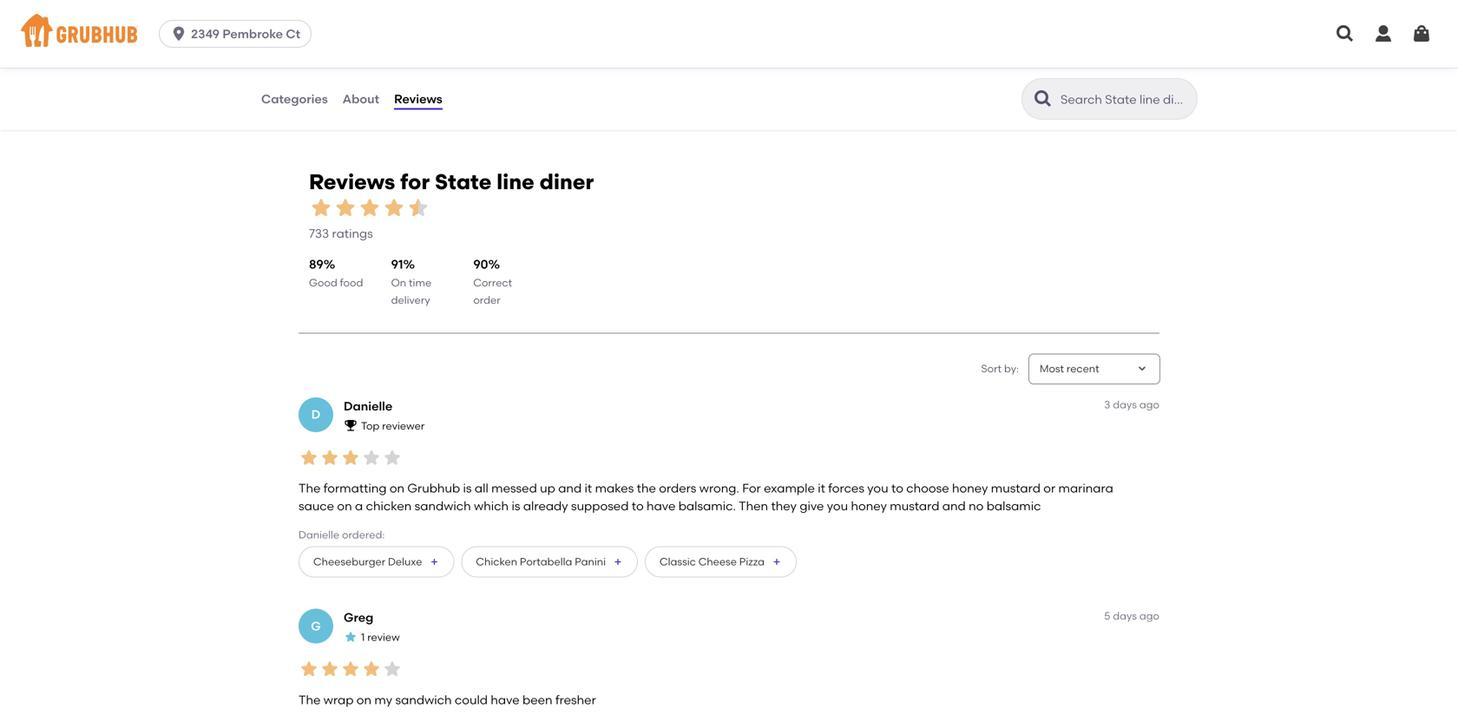 Task type: locate. For each thing, give the bounding box(es) containing it.
2 days from the top
[[1113, 610, 1137, 623]]

1 vertical spatial days
[[1113, 610, 1137, 623]]

food
[[340, 276, 363, 289]]

chicken
[[366, 499, 412, 513]]

on
[[391, 276, 406, 289]]

sandwich right my
[[395, 693, 452, 707]]

danielle for danielle ordered:
[[299, 528, 340, 541]]

the inside the formatting on grubhub is all messed up and it makes the orders wrong. for example it forces you to choose honey mustard or marinara sauce on a chicken sandwich which is already supposed to have balsamic. then they give you honey mustard and no balsamic
[[299, 481, 321, 496]]

chicken
[[476, 556, 517, 568]]

ct
[[286, 26, 300, 41]]

1 vertical spatial sandwich
[[395, 693, 452, 707]]

0 vertical spatial you
[[868, 481, 889, 496]]

danielle
[[344, 399, 393, 413], [299, 528, 340, 541]]

is down messed
[[512, 499, 520, 513]]

on
[[390, 481, 405, 496], [337, 499, 352, 513], [357, 693, 372, 707]]

ago right '5' at the right of the page
[[1140, 610, 1160, 623]]

0 vertical spatial is
[[463, 481, 472, 496]]

correct
[[473, 276, 512, 289]]

up
[[540, 481, 555, 496]]

2349
[[191, 26, 220, 41]]

1 it from the left
[[585, 481, 592, 496]]

3 plus icon image from the left
[[772, 557, 782, 567]]

top
[[361, 420, 380, 432]]

it up give
[[818, 481, 826, 496]]

sandwich
[[415, 499, 471, 513], [395, 693, 452, 707]]

reviews
[[394, 91, 443, 106], [309, 169, 395, 194]]

0 vertical spatial reviews
[[394, 91, 443, 106]]

plus icon image inside "chicken portabella panini" button
[[613, 557, 623, 567]]

1 horizontal spatial and
[[943, 499, 966, 513]]

plus icon image right pizza
[[772, 557, 782, 567]]

0 vertical spatial danielle
[[344, 399, 393, 413]]

sandwich inside the formatting on grubhub is all messed up and it makes the orders wrong. for example it forces you to choose honey mustard or marinara sauce on a chicken sandwich which is already supposed to have balsamic. then they give you honey mustard and no balsamic
[[415, 499, 471, 513]]

you down the "forces"
[[827, 499, 848, 513]]

you
[[868, 481, 889, 496], [827, 499, 848, 513]]

1 ago from the top
[[1140, 398, 1160, 411]]

1 plus icon image from the left
[[429, 557, 440, 567]]

1 vertical spatial honey
[[851, 499, 887, 513]]

1 horizontal spatial on
[[357, 693, 372, 707]]

0 vertical spatial have
[[647, 499, 676, 513]]

1 horizontal spatial you
[[868, 481, 889, 496]]

reviews right about at the top left
[[394, 91, 443, 106]]

1 horizontal spatial have
[[647, 499, 676, 513]]

plus icon image for classic cheese pizza
[[772, 557, 782, 567]]

0 horizontal spatial it
[[585, 481, 592, 496]]

0 horizontal spatial danielle
[[299, 528, 340, 541]]

the left wrap
[[299, 693, 321, 707]]

and left no
[[943, 499, 966, 513]]

categories
[[261, 91, 328, 106]]

0 horizontal spatial you
[[827, 499, 848, 513]]

2 ago from the top
[[1140, 610, 1160, 623]]

g
[[311, 619, 321, 634]]

no
[[969, 499, 984, 513]]

on left a
[[337, 499, 352, 513]]

2 vertical spatial on
[[357, 693, 372, 707]]

good
[[309, 276, 338, 289]]

days right 3 on the right bottom of page
[[1113, 398, 1137, 411]]

2 plus icon image from the left
[[613, 557, 623, 567]]

example
[[764, 481, 815, 496]]

reviews button
[[393, 68, 443, 130]]

plus icon image
[[429, 557, 440, 567], [613, 557, 623, 567], [772, 557, 782, 567]]

89
[[309, 257, 324, 272]]

1 vertical spatial the
[[299, 693, 321, 707]]

0 horizontal spatial and
[[558, 481, 582, 496]]

is
[[463, 481, 472, 496], [512, 499, 520, 513]]

0 horizontal spatial svg image
[[170, 25, 188, 43]]

to left choose
[[892, 481, 904, 496]]

plus icon image right the panini
[[613, 557, 623, 567]]

1 vertical spatial and
[[943, 499, 966, 513]]

0 vertical spatial the
[[299, 481, 321, 496]]

1 horizontal spatial it
[[818, 481, 826, 496]]

0 vertical spatial honey
[[952, 481, 988, 496]]

could
[[455, 693, 488, 707]]

ago down caret down icon at the bottom
[[1140, 398, 1160, 411]]

or
[[1044, 481, 1056, 496]]

and
[[558, 481, 582, 496], [943, 499, 966, 513]]

sandwich down grubhub on the bottom left of page
[[415, 499, 471, 513]]

star icon image
[[309, 196, 333, 220], [333, 196, 358, 220], [358, 196, 382, 220], [382, 196, 406, 220], [406, 196, 431, 220], [406, 196, 431, 220], [299, 447, 319, 468], [319, 447, 340, 468], [340, 447, 361, 468], [361, 447, 382, 468], [382, 447, 403, 468], [344, 630, 358, 644], [299, 659, 319, 680], [319, 659, 340, 680], [340, 659, 361, 680], [361, 659, 382, 680], [382, 659, 403, 680]]

min
[[310, 21, 329, 34]]

89 good food
[[309, 257, 363, 289]]

plus icon image inside cheeseburger deluxe button
[[429, 557, 440, 567]]

recent
[[1067, 362, 1100, 375]]

time
[[409, 276, 432, 289]]

plus icon image inside classic cheese pizza button
[[772, 557, 782, 567]]

1 vertical spatial ago
[[1140, 610, 1160, 623]]

honey down the "forces"
[[851, 499, 887, 513]]

grubhub
[[408, 481, 460, 496]]

been
[[523, 693, 553, 707]]

svg image inside 2349 pembroke ct button
[[170, 25, 188, 43]]

1 vertical spatial danielle
[[299, 528, 340, 541]]

you right the "forces"
[[868, 481, 889, 496]]

mustard down choose
[[890, 499, 940, 513]]

have down the "the"
[[647, 499, 676, 513]]

d
[[311, 407, 321, 422]]

most recent
[[1040, 362, 1100, 375]]

2 horizontal spatial on
[[390, 481, 405, 496]]

0 horizontal spatial honey
[[851, 499, 887, 513]]

pembroke
[[223, 26, 283, 41]]

1 vertical spatial reviews
[[309, 169, 395, 194]]

1 horizontal spatial danielle
[[344, 399, 393, 413]]

the up sauce
[[299, 481, 321, 496]]

honey up no
[[952, 481, 988, 496]]

2 horizontal spatial plus icon image
[[772, 557, 782, 567]]

reviews up ratings
[[309, 169, 395, 194]]

1 horizontal spatial svg image
[[1335, 23, 1356, 44]]

review
[[367, 631, 400, 644]]

orders
[[659, 481, 697, 496]]

1 vertical spatial to
[[632, 499, 644, 513]]

chicken portabella panini
[[476, 556, 606, 568]]

honey
[[952, 481, 988, 496], [851, 499, 887, 513]]

5
[[1104, 610, 1111, 623]]

1 horizontal spatial to
[[892, 481, 904, 496]]

cheeseburger deluxe
[[313, 556, 422, 568]]

formatting
[[324, 481, 387, 496]]

panini
[[575, 556, 606, 568]]

0 vertical spatial days
[[1113, 398, 1137, 411]]

plus icon image right deluxe
[[429, 557, 440, 567]]

0 vertical spatial sandwich
[[415, 499, 471, 513]]

1 days from the top
[[1113, 398, 1137, 411]]

1 vertical spatial on
[[337, 499, 352, 513]]

mustard
[[991, 481, 1041, 496], [890, 499, 940, 513]]

it up supposed
[[585, 481, 592, 496]]

danielle down sauce
[[299, 528, 340, 541]]

they
[[771, 499, 797, 513]]

classic cheese pizza
[[660, 556, 765, 568]]

0 vertical spatial on
[[390, 481, 405, 496]]

to down the "the"
[[632, 499, 644, 513]]

have left been
[[491, 693, 520, 707]]

svg image
[[1335, 23, 1356, 44], [1373, 23, 1394, 44], [170, 25, 188, 43]]

supposed
[[571, 499, 629, 513]]

0 horizontal spatial mustard
[[890, 499, 940, 513]]

danielle up top on the bottom left of page
[[344, 399, 393, 413]]

2 the from the top
[[299, 693, 321, 707]]

and right up on the left bottom
[[558, 481, 582, 496]]

90
[[473, 257, 488, 272]]

sort by:
[[981, 362, 1019, 375]]

it
[[585, 481, 592, 496], [818, 481, 826, 496]]

1 horizontal spatial plus icon image
[[613, 557, 623, 567]]

days for the formatting on grubhub is all messed up and it makes the orders wrong. for example it forces you to choose honey mustard or marinara sauce on a chicken sandwich which is already supposed to have balsamic. then they give you honey mustard and no balsamic
[[1113, 398, 1137, 411]]

most
[[1040, 362, 1064, 375]]

0 vertical spatial ago
[[1140, 398, 1160, 411]]

733 ratings
[[309, 226, 373, 241]]

reviews for reviews
[[394, 91, 443, 106]]

0 horizontal spatial plus icon image
[[429, 557, 440, 567]]

diner
[[540, 169, 594, 194]]

mustard up balsamic
[[991, 481, 1041, 496]]

is left all
[[463, 481, 472, 496]]

the for the wrap on my sandwich could have been fresher
[[299, 693, 321, 707]]

on up 'chicken'
[[390, 481, 405, 496]]

1 the from the top
[[299, 481, 321, 496]]

caret down icon image
[[1136, 362, 1149, 376]]

2349 pembroke ct
[[191, 26, 300, 41]]

ago
[[1140, 398, 1160, 411], [1140, 610, 1160, 623]]

days right '5' at the right of the page
[[1113, 610, 1137, 623]]

0 horizontal spatial have
[[491, 693, 520, 707]]

1 horizontal spatial mustard
[[991, 481, 1041, 496]]

reviews inside button
[[394, 91, 443, 106]]

1 vertical spatial is
[[512, 499, 520, 513]]

days
[[1113, 398, 1137, 411], [1113, 610, 1137, 623]]

to
[[892, 481, 904, 496], [632, 499, 644, 513]]

on left my
[[357, 693, 372, 707]]

have inside the formatting on grubhub is all messed up and it makes the orders wrong. for example it forces you to choose honey mustard or marinara sauce on a chicken sandwich which is already supposed to have balsamic. then they give you honey mustard and no balsamic
[[647, 499, 676, 513]]



Task type: describe. For each thing, give the bounding box(es) containing it.
sauce
[[299, 499, 334, 513]]

1 review
[[361, 631, 400, 644]]

0 horizontal spatial to
[[632, 499, 644, 513]]

0 horizontal spatial is
[[463, 481, 472, 496]]

the for the formatting on grubhub is all messed up and it makes the orders wrong. for example it forces you to choose honey mustard or marinara sauce on a chicken sandwich which is already supposed to have balsamic. then they give you honey mustard and no balsamic
[[299, 481, 321, 496]]

5 days ago
[[1104, 610, 1160, 623]]

days for the wrap on my sandwich could have been fresher
[[1113, 610, 1137, 623]]

about
[[343, 91, 379, 106]]

which
[[474, 499, 509, 513]]

for
[[742, 481, 761, 496]]

makes
[[595, 481, 634, 496]]

0 vertical spatial and
[[558, 481, 582, 496]]

delivery
[[391, 294, 430, 307]]

wrong.
[[700, 481, 740, 496]]

main navigation navigation
[[0, 0, 1458, 68]]

categories button
[[260, 68, 329, 130]]

plus icon image for chicken portabella panini
[[613, 557, 623, 567]]

2 horizontal spatial svg image
[[1373, 23, 1394, 44]]

messed
[[491, 481, 537, 496]]

ago for the wrap on my sandwich could have been fresher
[[1140, 610, 1160, 623]]

plus icon image for cheeseburger deluxe
[[429, 557, 440, 567]]

wrap
[[324, 693, 354, 707]]

1
[[361, 631, 365, 644]]

already
[[523, 499, 568, 513]]

sort
[[981, 362, 1002, 375]]

danielle ordered:
[[299, 528, 385, 541]]

marinara
[[1059, 481, 1114, 496]]

0 horizontal spatial on
[[337, 499, 352, 513]]

733
[[309, 226, 329, 241]]

reviews for reviews for state line diner
[[309, 169, 395, 194]]

1 vertical spatial mustard
[[890, 499, 940, 513]]

0 vertical spatial to
[[892, 481, 904, 496]]

all
[[475, 481, 489, 496]]

trophy icon image
[[344, 419, 358, 432]]

cheese
[[699, 556, 737, 568]]

the formatting on grubhub is all messed up and it makes the orders wrong. for example it forces you to choose honey mustard or marinara sauce on a chicken sandwich which is already supposed to have balsamic. then they give you honey mustard and no balsamic
[[299, 481, 1114, 513]]

fresher
[[556, 693, 596, 707]]

about button
[[342, 68, 380, 130]]

Sort by: field
[[1040, 361, 1100, 377]]

a
[[355, 499, 363, 513]]

classic
[[660, 556, 696, 568]]

balsamic
[[987, 499, 1041, 513]]

0 vertical spatial mustard
[[991, 481, 1041, 496]]

2 it from the left
[[818, 481, 826, 496]]

2349 pembroke ct button
[[159, 20, 319, 48]]

reviewer
[[382, 420, 425, 432]]

3
[[1105, 398, 1111, 411]]

3 days ago
[[1105, 398, 1160, 411]]

on for danielle
[[390, 481, 405, 496]]

1 vertical spatial have
[[491, 693, 520, 707]]

5–15 min 2.51 mi
[[286, 21, 329, 49]]

state
[[435, 169, 492, 194]]

5–15
[[286, 21, 307, 34]]

order
[[473, 294, 501, 307]]

danielle for danielle
[[344, 399, 393, 413]]

classic cheese pizza button
[[645, 547, 797, 578]]

cheeseburger deluxe button
[[299, 547, 454, 578]]

ago for the formatting on grubhub is all messed up and it makes the orders wrong. for example it forces you to choose honey mustard or marinara sauce on a chicken sandwich which is already supposed to have balsamic. then they give you honey mustard and no balsamic
[[1140, 398, 1160, 411]]

forces
[[828, 481, 865, 496]]

search icon image
[[1033, 89, 1054, 109]]

top reviewer
[[361, 420, 425, 432]]

1 horizontal spatial is
[[512, 499, 520, 513]]

1 vertical spatial you
[[827, 499, 848, 513]]

91
[[391, 257, 403, 272]]

ordered:
[[342, 528, 385, 541]]

mi
[[307, 36, 320, 49]]

balsamic.
[[679, 499, 736, 513]]

reviews for state line diner
[[309, 169, 594, 194]]

line
[[497, 169, 535, 194]]

portabella
[[520, 556, 572, 568]]

svg image
[[1412, 23, 1432, 44]]

pizza
[[739, 556, 765, 568]]

chicken portabella panini button
[[461, 547, 638, 578]]

deluxe
[[388, 556, 422, 568]]

2.51
[[286, 36, 304, 49]]

greg
[[344, 610, 374, 625]]

give
[[800, 499, 824, 513]]

ratings
[[332, 226, 373, 241]]

the
[[637, 481, 656, 496]]

my
[[375, 693, 393, 707]]

1 horizontal spatial honey
[[952, 481, 988, 496]]

91 on time delivery
[[391, 257, 432, 307]]

choose
[[907, 481, 949, 496]]

then
[[739, 499, 768, 513]]

90 correct order
[[473, 257, 512, 307]]

by:
[[1004, 362, 1019, 375]]

Search State line diner search field
[[1059, 91, 1192, 108]]

for
[[400, 169, 430, 194]]

on for greg
[[357, 693, 372, 707]]

cheeseburger
[[313, 556, 386, 568]]



Task type: vqa. For each thing, say whether or not it's contained in the screenshot.


